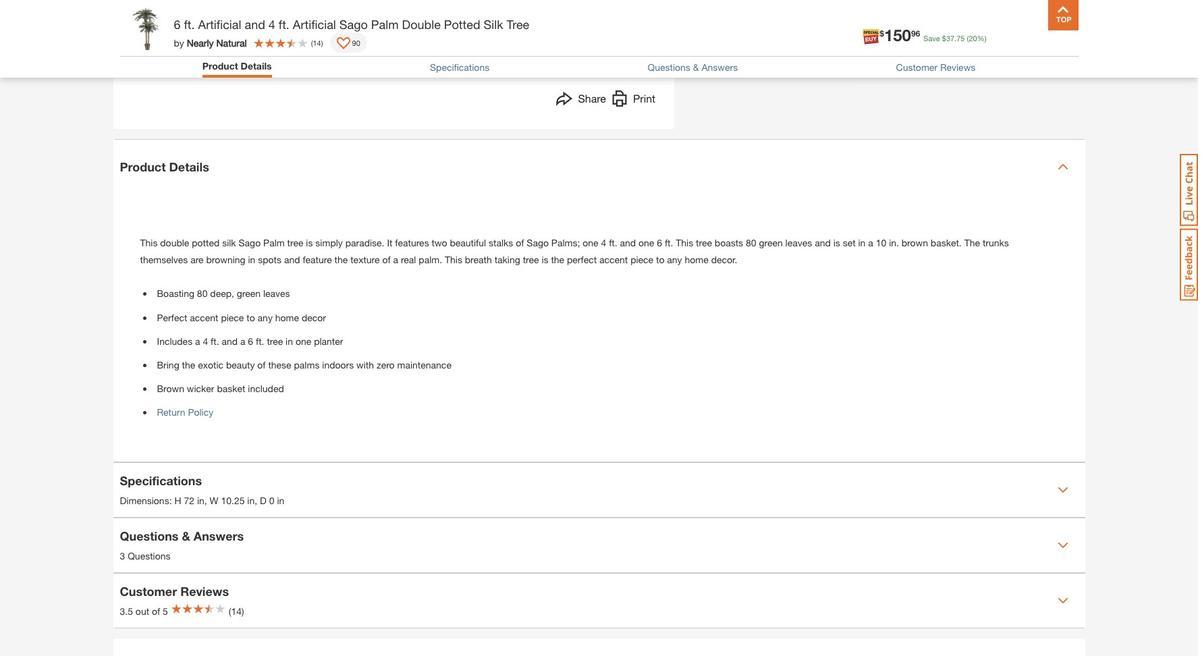Task type: describe. For each thing, give the bounding box(es) containing it.
and up natural at the left of the page
[[245, 17, 265, 32]]

palms
[[294, 359, 320, 371]]

1 horizontal spatial palm
[[371, 17, 399, 32]]

1 vertical spatial home
[[275, 312, 299, 323]]

1 artificial from the left
[[198, 17, 241, 32]]

tree left boasts
[[696, 237, 712, 248]]

72
[[184, 495, 194, 506]]

2 vertical spatial questions
[[128, 550, 170, 562]]

by
[[174, 37, 184, 48]]

3
[[120, 550, 125, 562]]

tree
[[507, 17, 530, 32]]

1 horizontal spatial reviews
[[941, 61, 976, 73]]

wicker
[[187, 383, 214, 394]]

bring
[[157, 359, 179, 371]]

stalks
[[489, 237, 513, 248]]

( 14 )
[[311, 38, 323, 47]]

1 vertical spatial 80
[[197, 288, 208, 299]]

in right 'set'
[[859, 237, 866, 248]]

feedback link image
[[1180, 228, 1199, 301]]

two
[[432, 237, 447, 248]]

this double potted silk sago palm tree is simply paradise. it features two beautiful stalks of sago palms; one 4 ft. and one 6 ft. this tree boasts 80 green leaves and is set in a 10 in. brown basket. the trunks themselves are browning in spots and feature the texture of a real palm. this breath taking tree is the perfect accent piece to any home decor.
[[140, 237, 1009, 265]]

out
[[136, 606, 149, 617]]

set
[[843, 237, 856, 248]]

boasts
[[715, 237, 744, 248]]

indoors
[[322, 359, 354, 371]]

with
[[357, 359, 374, 371]]

0 vertical spatial customer reviews
[[896, 61, 976, 73]]

simply
[[316, 237, 343, 248]]

answers for questions & answers
[[702, 61, 738, 73]]

includes
[[157, 335, 193, 347]]

potted
[[192, 237, 220, 248]]

0 horizontal spatial 4
[[203, 335, 208, 347]]

0 horizontal spatial reviews
[[180, 584, 229, 599]]

0 horizontal spatial leaves
[[263, 288, 290, 299]]

1 vertical spatial product
[[120, 159, 166, 174]]

questions for questions & answers
[[648, 61, 691, 73]]

exotic
[[198, 359, 224, 371]]

return
[[157, 407, 185, 418]]

product image image
[[123, 7, 167, 51]]

real
[[401, 254, 416, 265]]

beautiful
[[450, 237, 486, 248]]

taking
[[495, 254, 520, 265]]

2 artificial from the left
[[293, 17, 336, 32]]

0 horizontal spatial (
[[311, 38, 313, 47]]

a left 10
[[869, 237, 874, 248]]

decor.
[[711, 254, 738, 265]]

caret image for answers
[[1058, 540, 1069, 551]]

%)
[[977, 34, 987, 43]]

0 horizontal spatial one
[[296, 335, 311, 347]]

green inside "this double potted silk sago palm tree is simply paradise. it features two beautiful stalks of sago palms; one 4 ft. and one 6 ft. this tree boasts 80 green leaves and is set in a 10 in. brown basket. the trunks themselves are browning in spots and feature the texture of a real palm. this breath taking tree is the perfect accent piece to any home decor."
[[759, 237, 783, 248]]

natural
[[216, 37, 247, 48]]

in left 'spots' in the top of the page
[[248, 254, 256, 265]]

perfect
[[157, 312, 187, 323]]

nearly
[[187, 37, 214, 48]]

2 horizontal spatial this
[[676, 237, 694, 248]]

print
[[633, 92, 656, 105]]

features
[[395, 237, 429, 248]]

maintenance
[[397, 359, 452, 371]]

in right 0
[[277, 495, 285, 506]]

1 vertical spatial accent
[[190, 312, 218, 323]]

boasting
[[157, 288, 194, 299]]

by nearly natural
[[174, 37, 247, 48]]

these
[[268, 359, 291, 371]]

2 vertical spatial 6
[[248, 335, 253, 347]]

(14)
[[229, 606, 244, 617]]

of down it
[[382, 254, 391, 265]]

save $ 37 . 75 ( 20 %)
[[924, 34, 987, 43]]

it
[[387, 237, 393, 248]]

a left real
[[393, 254, 398, 265]]

questions & answers
[[648, 61, 738, 73]]

to inside "this double potted silk sago palm tree is simply paradise. it features two beautiful stalks of sago palms; one 4 ft. and one 6 ft. this tree boasts 80 green leaves and is set in a 10 in. brown basket. the trunks themselves are browning in spots and feature the texture of a real palm. this breath taking tree is the perfect accent piece to any home decor."
[[656, 254, 665, 265]]

basket.
[[931, 237, 962, 248]]

1 horizontal spatial sago
[[340, 17, 368, 32]]

10
[[876, 237, 887, 248]]

home inside "this double potted silk sago palm tree is simply paradise. it features two beautiful stalks of sago palms; one 4 ft. and one 6 ft. this tree boasts 80 green leaves and is set in a 10 in. brown basket. the trunks themselves are browning in spots and feature the texture of a real palm. this breath taking tree is the perfect accent piece to any home decor."
[[685, 254, 709, 265]]

bring the exotic beauty of these palms indoors with zero maintenance
[[157, 359, 452, 371]]

print button
[[612, 90, 656, 110]]

a right includes
[[195, 335, 200, 347]]

0 vertical spatial 4
[[269, 17, 275, 32]]

browning
[[206, 254, 246, 265]]

h
[[174, 495, 181, 506]]

and up the "beauty"
[[222, 335, 238, 347]]

0 horizontal spatial piece
[[221, 312, 244, 323]]

1 vertical spatial product details
[[120, 159, 209, 174]]

.
[[955, 34, 957, 43]]

and left 'set'
[[815, 237, 831, 248]]

the
[[965, 237, 980, 248]]

0 horizontal spatial customer
[[120, 584, 177, 599]]

tree right taking
[[523, 254, 539, 265]]

questions for questions & answers 3 questions
[[120, 529, 179, 544]]

decor
[[302, 312, 326, 323]]

0 horizontal spatial this
[[140, 237, 158, 248]]

accent inside "this double potted silk sago palm tree is simply paradise. it features two beautiful stalks of sago palms; one 4 ft. and one 6 ft. this tree boasts 80 green leaves and is set in a 10 in. brown basket. the trunks themselves are browning in spots and feature the texture of a real palm. this breath taking tree is the perfect accent piece to any home decor."
[[600, 254, 628, 265]]

live chat image
[[1180, 154, 1199, 226]]

double
[[160, 237, 189, 248]]

included
[[248, 383, 284, 394]]

planter
[[314, 335, 343, 347]]

2 horizontal spatial the
[[551, 254, 565, 265]]

policy
[[188, 407, 214, 418]]

palm inside "this double potted silk sago palm tree is simply paradise. it features two beautiful stalks of sago palms; one 4 ft. and one 6 ft. this tree boasts 80 green leaves and is set in a 10 in. brown basket. the trunks themselves are browning in spots and feature the texture of a real palm. this breath taking tree is the perfect accent piece to any home decor."
[[263, 237, 285, 248]]

perfect accent piece to any home decor
[[157, 312, 326, 323]]

trunks
[[983, 237, 1009, 248]]

basket
[[217, 383, 245, 394]]

1 horizontal spatial details
[[241, 60, 272, 72]]

150
[[884, 26, 912, 45]]



Task type: vqa. For each thing, say whether or not it's contained in the screenshot.
Palms; on the left top of the page
yes



Task type: locate. For each thing, give the bounding box(es) containing it.
0 vertical spatial questions
[[648, 61, 691, 73]]

tree up feature
[[287, 237, 303, 248]]

1 horizontal spatial (
[[967, 34, 969, 43]]

home left decor.
[[685, 254, 709, 265]]

are
[[191, 254, 204, 265]]

&
[[693, 61, 699, 73], [182, 529, 190, 544]]

home left decor
[[275, 312, 299, 323]]

1 horizontal spatial the
[[335, 254, 348, 265]]

0 horizontal spatial home
[[275, 312, 299, 323]]

2 horizontal spatial one
[[639, 237, 655, 248]]

1 vertical spatial answers
[[194, 529, 244, 544]]

1 horizontal spatial home
[[685, 254, 709, 265]]

specifications dimensions: h 72 in , w 10.25 in , d 0 in
[[120, 473, 285, 506]]

questions & answers button
[[648, 61, 738, 73], [648, 61, 738, 73]]

0 vertical spatial 6
[[174, 17, 181, 32]]

( right 75
[[967, 34, 969, 43]]

6
[[174, 17, 181, 32], [657, 237, 662, 248], [248, 335, 253, 347]]

80 inside "this double potted silk sago palm tree is simply paradise. it features two beautiful stalks of sago palms; one 4 ft. and one 6 ft. this tree boasts 80 green leaves and is set in a 10 in. brown basket. the trunks themselves are browning in spots and feature the texture of a real palm. this breath taking tree is the perfect accent piece to any home decor."
[[746, 237, 757, 248]]

piece down the boasting 80 deep, green leaves
[[221, 312, 244, 323]]

silk
[[484, 17, 503, 32]]

1 , from the left
[[204, 495, 207, 506]]

0 vertical spatial leaves
[[786, 237, 813, 248]]

of
[[516, 237, 524, 248], [382, 254, 391, 265], [257, 359, 266, 371], [152, 606, 160, 617]]

in.
[[889, 237, 899, 248]]

1 horizontal spatial 80
[[746, 237, 757, 248]]

$ left .
[[943, 34, 947, 43]]

any inside "this double potted silk sago palm tree is simply paradise. it features two beautiful stalks of sago palms; one 4 ft. and one 6 ft. this tree boasts 80 green leaves and is set in a 10 in. brown basket. the trunks themselves are browning in spots and feature the texture of a real palm. this breath taking tree is the perfect accent piece to any home decor."
[[667, 254, 682, 265]]

2 vertical spatial 4
[[203, 335, 208, 347]]

0 vertical spatial home
[[685, 254, 709, 265]]

1 horizontal spatial to
[[656, 254, 665, 265]]

1 horizontal spatial answers
[[702, 61, 738, 73]]

return policy link
[[157, 407, 214, 418]]

$ left 96
[[880, 28, 884, 38]]

(
[[967, 34, 969, 43], [311, 38, 313, 47]]

zero
[[377, 359, 395, 371]]

$
[[880, 28, 884, 38], [943, 34, 947, 43]]

90
[[352, 38, 360, 47]]

1 horizontal spatial customer
[[896, 61, 938, 73]]

& inside questions & answers 3 questions
[[182, 529, 190, 544]]

0 vertical spatial specifications
[[430, 61, 490, 73]]

0 horizontal spatial artificial
[[198, 17, 241, 32]]

0 horizontal spatial 6
[[174, 17, 181, 32]]

this
[[140, 237, 158, 248], [676, 237, 694, 248], [445, 254, 462, 265]]

questions up 3
[[120, 529, 179, 544]]

the down the simply
[[335, 254, 348, 265]]

1 vertical spatial caret image
[[1058, 540, 1069, 551]]

perfect
[[567, 254, 597, 265]]

80
[[746, 237, 757, 248], [197, 288, 208, 299]]

paradise.
[[346, 237, 385, 248]]

0 horizontal spatial answers
[[194, 529, 244, 544]]

palm up 'spots' in the top of the page
[[263, 237, 285, 248]]

& for questions & answers
[[693, 61, 699, 73]]

nearly natural artificial trees 5033 1f.3 image
[[129, 0, 189, 46]]

0 horizontal spatial is
[[306, 237, 313, 248]]

palms;
[[552, 237, 580, 248]]

( left )
[[311, 38, 313, 47]]

2 horizontal spatial is
[[834, 237, 841, 248]]

any
[[667, 254, 682, 265], [258, 312, 273, 323]]

dimensions:
[[120, 495, 172, 506]]

answers for questions & answers 3 questions
[[194, 529, 244, 544]]

specifications for specifications dimensions: h 72 in , w 10.25 in , d 0 in
[[120, 473, 202, 488]]

is
[[306, 237, 313, 248], [834, 237, 841, 248], [542, 254, 549, 265]]

of left the these
[[257, 359, 266, 371]]

in left d
[[247, 495, 255, 506]]

customer reviews
[[896, 61, 976, 73], [120, 584, 229, 599]]

accent
[[600, 254, 628, 265], [190, 312, 218, 323]]

tree up the these
[[267, 335, 283, 347]]

home
[[685, 254, 709, 265], [275, 312, 299, 323]]

piece
[[631, 254, 654, 265], [221, 312, 244, 323]]

accent down deep,
[[190, 312, 218, 323]]

0
[[269, 495, 275, 506]]

37
[[947, 34, 955, 43]]

share
[[578, 92, 606, 105]]

0 horizontal spatial green
[[237, 288, 261, 299]]

2 caret image from the top
[[1058, 540, 1069, 551]]

0 horizontal spatial customer reviews
[[120, 584, 229, 599]]

2 horizontal spatial 6
[[657, 237, 662, 248]]

texture
[[351, 254, 380, 265]]

spots
[[258, 254, 282, 265]]

,
[[204, 495, 207, 506], [255, 495, 257, 506]]

a down perfect accent piece to any home decor
[[240, 335, 245, 347]]

0 horizontal spatial $
[[880, 28, 884, 38]]

0 horizontal spatial ,
[[204, 495, 207, 506]]

0 vertical spatial reviews
[[941, 61, 976, 73]]

sago left palms;
[[527, 237, 549, 248]]

0 vertical spatial details
[[241, 60, 272, 72]]

customer down save
[[896, 61, 938, 73]]

96
[[912, 28, 921, 38]]

0 vertical spatial product
[[202, 60, 238, 72]]

2 horizontal spatial sago
[[527, 237, 549, 248]]

answers inside questions & answers 3 questions
[[194, 529, 244, 544]]

palm left double
[[371, 17, 399, 32]]

2 horizontal spatial 4
[[601, 237, 607, 248]]

0 horizontal spatial sago
[[239, 237, 261, 248]]

1 vertical spatial customer reviews
[[120, 584, 229, 599]]

piece right 'perfect'
[[631, 254, 654, 265]]

1 vertical spatial reviews
[[180, 584, 229, 599]]

0 vertical spatial piece
[[631, 254, 654, 265]]

palm
[[371, 17, 399, 32], [263, 237, 285, 248]]

& for questions & answers 3 questions
[[182, 529, 190, 544]]

0 horizontal spatial any
[[258, 312, 273, 323]]

0 vertical spatial answers
[[702, 61, 738, 73]]

artificial up by nearly natural
[[198, 17, 241, 32]]

palm.
[[419, 254, 442, 265]]

one
[[583, 237, 599, 248], [639, 237, 655, 248], [296, 335, 311, 347]]

1 caret image from the top
[[1058, 484, 1069, 495]]

1 vertical spatial to
[[247, 312, 255, 323]]

0 vertical spatial product details
[[202, 60, 272, 72]]

90 button
[[330, 32, 367, 53]]

specifications for specifications
[[430, 61, 490, 73]]

, left d
[[255, 495, 257, 506]]

0 horizontal spatial to
[[247, 312, 255, 323]]

1 vertical spatial leaves
[[263, 288, 290, 299]]

boasting 80 deep, green leaves
[[157, 288, 290, 299]]

1 horizontal spatial leaves
[[786, 237, 813, 248]]

is up feature
[[306, 237, 313, 248]]

1 horizontal spatial 4
[[269, 17, 275, 32]]

and right palms;
[[620, 237, 636, 248]]

this up themselves
[[140, 237, 158, 248]]

1 vertical spatial details
[[169, 159, 209, 174]]

1 horizontal spatial is
[[542, 254, 549, 265]]

and right 'spots' in the top of the page
[[284, 254, 300, 265]]

1 horizontal spatial this
[[445, 254, 462, 265]]

potted
[[444, 17, 480, 32]]

share button
[[557, 90, 606, 110]]

in right 72
[[197, 495, 204, 506]]

questions up print
[[648, 61, 691, 73]]

beauty
[[226, 359, 255, 371]]

0 vertical spatial to
[[656, 254, 665, 265]]

0 horizontal spatial accent
[[190, 312, 218, 323]]

0 horizontal spatial product
[[120, 159, 166, 174]]

2 , from the left
[[255, 495, 257, 506]]

75
[[957, 34, 965, 43]]

is left 'set'
[[834, 237, 841, 248]]

caret image
[[1058, 161, 1069, 172]]

accent right 'perfect'
[[600, 254, 628, 265]]

questions right 3
[[128, 550, 170, 562]]

artificial
[[198, 17, 241, 32], [293, 17, 336, 32]]

this down two
[[445, 254, 462, 265]]

$ inside the '$ 150 96'
[[880, 28, 884, 38]]

)
[[321, 38, 323, 47]]

0 vertical spatial caret image
[[1058, 484, 1069, 495]]

2 vertical spatial caret image
[[1058, 595, 1069, 606]]

green right boasts
[[759, 237, 783, 248]]

1 horizontal spatial artificial
[[293, 17, 336, 32]]

0 horizontal spatial specifications
[[120, 473, 202, 488]]

and
[[245, 17, 265, 32], [620, 237, 636, 248], [815, 237, 831, 248], [284, 254, 300, 265], [222, 335, 238, 347]]

caret image for h
[[1058, 484, 1069, 495]]

piece inside "this double potted silk sago palm tree is simply paradise. it features two beautiful stalks of sago palms; one 4 ft. and one 6 ft. this tree boasts 80 green leaves and is set in a 10 in. brown basket. the trunks themselves are browning in spots and feature the texture of a real palm. this breath taking tree is the perfect accent piece to any home decor."
[[631, 254, 654, 265]]

6 inside "this double potted silk sago palm tree is simply paradise. it features two beautiful stalks of sago palms; one 4 ft. and one 6 ft. this tree boasts 80 green leaves and is set in a 10 in. brown basket. the trunks themselves are browning in spots and feature the texture of a real palm. this breath taking tree is the perfect accent piece to any home decor."
[[657, 237, 662, 248]]

leaves left 'set'
[[786, 237, 813, 248]]

product
[[202, 60, 238, 72], [120, 159, 166, 174]]

1 horizontal spatial piece
[[631, 254, 654, 265]]

top button
[[1048, 0, 1079, 30]]

includes a 4 ft. and a 6 ft. tree in one planter
[[157, 335, 343, 347]]

double
[[402, 17, 441, 32]]

of right stalks in the top left of the page
[[516, 237, 524, 248]]

customer reviews button
[[896, 61, 976, 73], [896, 61, 976, 73]]

the right bring
[[182, 359, 195, 371]]

customer reviews up 5
[[120, 584, 229, 599]]

any up includes a 4 ft. and a 6 ft. tree in one planter
[[258, 312, 273, 323]]

reviews up (14)
[[180, 584, 229, 599]]

1 horizontal spatial any
[[667, 254, 682, 265]]

80 right boasts
[[746, 237, 757, 248]]

the
[[335, 254, 348, 265], [551, 254, 565, 265], [182, 359, 195, 371]]

to
[[656, 254, 665, 265], [247, 312, 255, 323]]

customer reviews down save
[[896, 61, 976, 73]]

0 horizontal spatial details
[[169, 159, 209, 174]]

leaves inside "this double potted silk sago palm tree is simply paradise. it features two beautiful stalks of sago palms; one 4 ft. and one 6 ft. this tree boasts 80 green leaves and is set in a 10 in. brown basket. the trunks themselves are browning in spots and feature the texture of a real palm. this breath taking tree is the perfect accent piece to any home decor."
[[786, 237, 813, 248]]

1 vertical spatial any
[[258, 312, 273, 323]]

0 vertical spatial any
[[667, 254, 682, 265]]

1 vertical spatial green
[[237, 288, 261, 299]]

sago right silk
[[239, 237, 261, 248]]

6 ft. artificial and 4 ft. artificial sago palm double potted silk tree
[[174, 17, 530, 32]]

20
[[969, 34, 977, 43]]

this left boasts
[[676, 237, 694, 248]]

artificial up 14
[[293, 17, 336, 32]]

0 horizontal spatial the
[[182, 359, 195, 371]]

0 vertical spatial accent
[[600, 254, 628, 265]]

1 horizontal spatial green
[[759, 237, 783, 248]]

feature
[[303, 254, 332, 265]]

1 horizontal spatial ,
[[255, 495, 257, 506]]

1 vertical spatial customer
[[120, 584, 177, 599]]

themselves
[[140, 254, 188, 265]]

1 vertical spatial 6
[[657, 237, 662, 248]]

10.25
[[221, 495, 245, 506]]

1 vertical spatial &
[[182, 529, 190, 544]]

0 vertical spatial palm
[[371, 17, 399, 32]]

1 horizontal spatial 6
[[248, 335, 253, 347]]

brown wicker basket included
[[157, 383, 284, 394]]

1 vertical spatial palm
[[263, 237, 285, 248]]

0 vertical spatial green
[[759, 237, 783, 248]]

0 vertical spatial customer
[[896, 61, 938, 73]]

1 horizontal spatial specifications
[[430, 61, 490, 73]]

tree
[[287, 237, 303, 248], [696, 237, 712, 248], [523, 254, 539, 265], [267, 335, 283, 347]]

to left decor.
[[656, 254, 665, 265]]

customer up 3.5 out of 5
[[120, 584, 177, 599]]

$ 150 96
[[880, 26, 921, 45]]

reviews down .
[[941, 61, 976, 73]]

specifications down potted
[[430, 61, 490, 73]]

to up includes a 4 ft. and a 6 ft. tree in one planter
[[247, 312, 255, 323]]

1 horizontal spatial $
[[943, 34, 947, 43]]

1 horizontal spatial accent
[[600, 254, 628, 265]]

1 horizontal spatial product
[[202, 60, 238, 72]]

sago up 90
[[340, 17, 368, 32]]

green
[[759, 237, 783, 248], [237, 288, 261, 299]]

0 vertical spatial 80
[[746, 237, 757, 248]]

brown
[[902, 237, 928, 248]]

silk
[[222, 237, 236, 248]]

3 caret image from the top
[[1058, 595, 1069, 606]]

1 horizontal spatial one
[[583, 237, 599, 248]]

green up perfect accent piece to any home decor
[[237, 288, 261, 299]]

questions & answers 3 questions
[[120, 529, 244, 562]]

specifications inside specifications dimensions: h 72 in , w 10.25 in , d 0 in
[[120, 473, 202, 488]]

display image
[[337, 37, 350, 51]]

3.5 out of 5
[[120, 606, 168, 617]]

in up the these
[[286, 335, 293, 347]]

5
[[163, 606, 168, 617]]

the down palms;
[[551, 254, 565, 265]]

0 horizontal spatial 80
[[197, 288, 208, 299]]

any left decor.
[[667, 254, 682, 265]]

d
[[260, 495, 267, 506]]

3.5
[[120, 606, 133, 617]]

1 vertical spatial piece
[[221, 312, 244, 323]]

specifications up dimensions:
[[120, 473, 202, 488]]

leaves down 'spots' in the top of the page
[[263, 288, 290, 299]]

save
[[924, 34, 940, 43]]

caret image
[[1058, 484, 1069, 495], [1058, 540, 1069, 551], [1058, 595, 1069, 606]]

1 horizontal spatial customer reviews
[[896, 61, 976, 73]]

, left w
[[204, 495, 207, 506]]

sago
[[340, 17, 368, 32], [239, 237, 261, 248], [527, 237, 549, 248]]

w
[[210, 495, 218, 506]]

of left 5
[[152, 606, 160, 617]]

80 left deep,
[[197, 288, 208, 299]]

deep,
[[210, 288, 234, 299]]

return policy
[[157, 407, 214, 418]]

1 vertical spatial questions
[[120, 529, 179, 544]]

is left 'perfect'
[[542, 254, 549, 265]]

4 inside "this double potted silk sago palm tree is simply paradise. it features two beautiful stalks of sago palms; one 4 ft. and one 6 ft. this tree boasts 80 green leaves and is set in a 10 in. brown basket. the trunks themselves are browning in spots and feature the texture of a real palm. this breath taking tree is the perfect accent piece to any home decor."
[[601, 237, 607, 248]]



